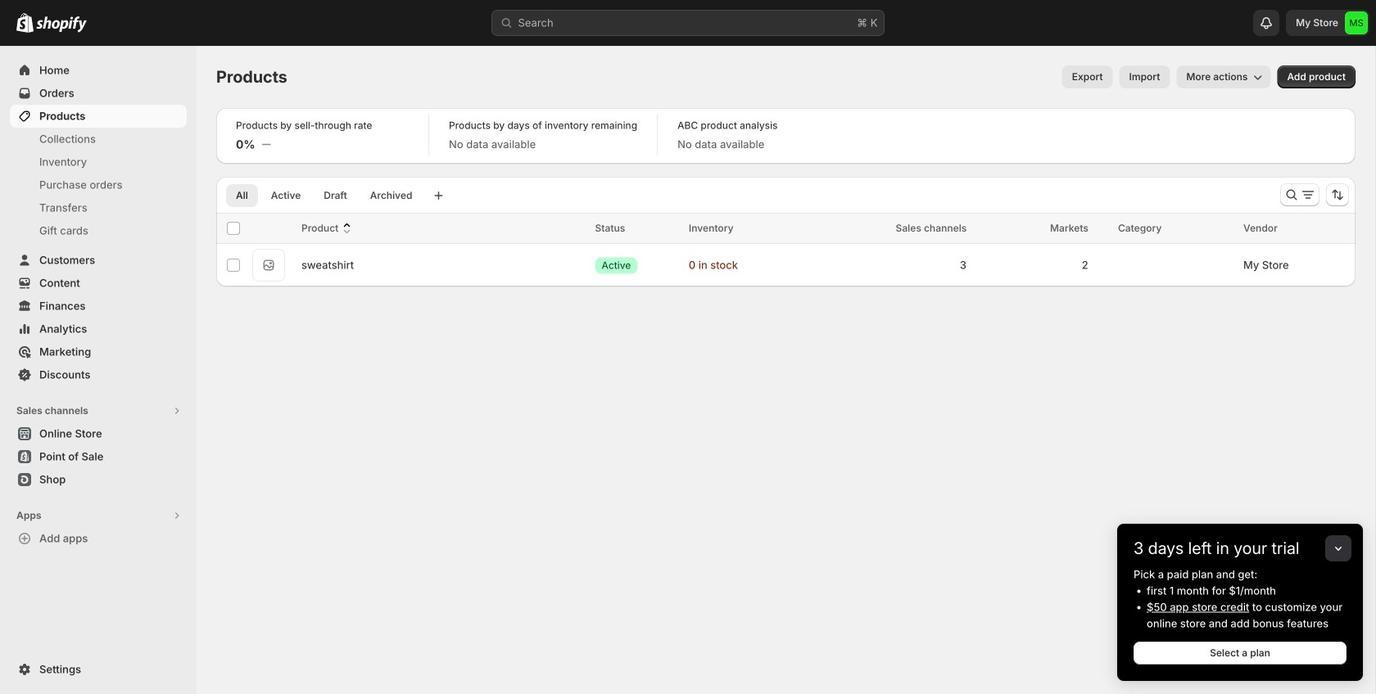 Task type: describe. For each thing, give the bounding box(es) containing it.
1 horizontal spatial shopify image
[[36, 16, 87, 33]]

0 horizontal spatial shopify image
[[16, 13, 34, 33]]

my store image
[[1346, 11, 1369, 34]]



Task type: vqa. For each thing, say whether or not it's contained in the screenshot.
Your
no



Task type: locate. For each thing, give the bounding box(es) containing it.
shopify image
[[16, 13, 34, 33], [36, 16, 87, 33]]

tab list
[[223, 184, 426, 207]]



